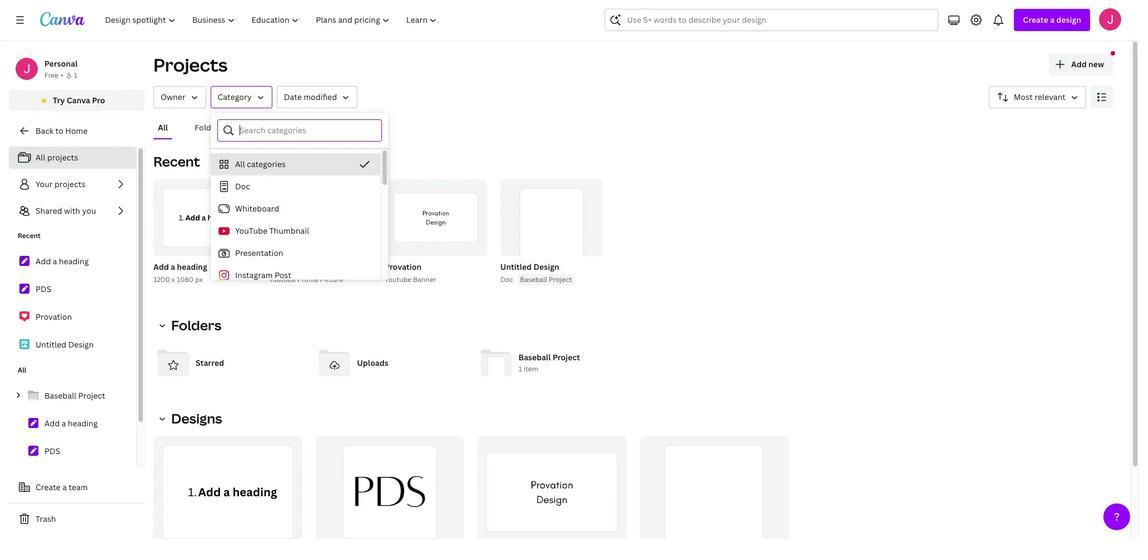 Task type: describe. For each thing, give the bounding box(es) containing it.
item
[[524, 365, 538, 374]]

trash link
[[9, 509, 145, 531]]

free •
[[44, 71, 63, 80]]

pds youtube profile picture
[[269, 262, 343, 285]]

baseball inside baseball project 1 item
[[519, 353, 551, 363]]

add a heading 1200 x 1080 px
[[153, 262, 207, 285]]

provation youtube banner
[[385, 262, 436, 285]]

most relevant
[[1014, 92, 1066, 102]]

add new
[[1071, 59, 1104, 70]]

back to home link
[[9, 120, 145, 142]]

Sort by button
[[989, 86, 1086, 108]]

x
[[172, 275, 175, 285]]

new
[[1089, 59, 1104, 70]]

heading inside "add a heading 1200 x 1080 px"
[[177, 262, 207, 272]]

2 pds link from the top
[[9, 440, 136, 464]]

shared with you
[[36, 206, 96, 216]]

designs button
[[245, 117, 284, 138]]

untitled inside button
[[500, 262, 532, 272]]

a inside "add a heading 1200 x 1080 px"
[[171, 262, 175, 272]]

1 inside baseball project 1 item
[[519, 365, 522, 374]]

whiteboard
[[235, 204, 279, 214]]

create for create a design
[[1023, 14, 1049, 25]]

design
[[1057, 14, 1081, 25]]

projects for your projects
[[55, 179, 85, 190]]

baseball inside list
[[44, 391, 76, 401]]

back to home
[[36, 126, 88, 136]]

1 vertical spatial doc
[[500, 275, 513, 285]]

team
[[69, 483, 88, 493]]

baseball project link
[[9, 385, 136, 408]]

try canva pro
[[53, 95, 105, 106]]

doc button
[[211, 176, 380, 198]]

designs inside button
[[250, 122, 279, 133]]

provation for provation youtube banner
[[385, 262, 422, 272]]

instagram post
[[235, 270, 291, 281]]

whiteboard option
[[211, 198, 380, 220]]

list containing add a heading
[[9, 250, 136, 357]]

baseball inside button
[[520, 275, 547, 285]]

picture
[[320, 275, 343, 285]]

your projects
[[36, 179, 85, 190]]

add down shared
[[36, 256, 51, 267]]

0 horizontal spatial baseball project
[[44, 391, 105, 401]]

profile
[[298, 275, 319, 285]]

add a heading for 2nd add a heading link from the top of the page
[[44, 419, 98, 429]]

youtube thumbnail option
[[211, 220, 380, 242]]

list box containing all categories
[[211, 153, 380, 540]]

owner
[[161, 92, 185, 102]]

instagram post button
[[211, 265, 380, 287]]

you
[[82, 206, 96, 216]]

all for all button
[[158, 122, 168, 133]]

try canva pro button
[[9, 90, 145, 111]]

top level navigation element
[[98, 9, 447, 31]]

youtube for pds
[[269, 275, 296, 285]]

to
[[55, 126, 63, 136]]

1 vertical spatial pds
[[36, 284, 51, 295]]

baseball project inside button
[[520, 275, 572, 285]]

design inside untitled design button
[[534, 262, 559, 272]]

provation link
[[9, 306, 136, 329]]

add a heading button
[[153, 261, 207, 275]]

all for all categories
[[235, 159, 245, 170]]

1080
[[177, 275, 194, 285]]

your projects link
[[9, 173, 136, 196]]

starred link
[[153, 344, 306, 384]]

1 pds link from the top
[[9, 278, 136, 301]]

instagram
[[235, 270, 273, 281]]

projects
[[153, 53, 228, 77]]

thumbnail
[[269, 226, 309, 236]]

•
[[61, 71, 63, 80]]

category
[[218, 92, 252, 102]]

0 vertical spatial 1
[[74, 71, 77, 80]]

a inside dropdown button
[[1050, 14, 1055, 25]]

Search search field
[[627, 9, 917, 31]]

uploads
[[357, 358, 389, 369]]

your
[[36, 179, 53, 190]]

all projects link
[[9, 147, 136, 169]]

shared
[[36, 206, 62, 216]]

untitled design inside list
[[36, 340, 94, 350]]

back
[[36, 126, 54, 136]]

list containing all projects
[[9, 147, 136, 222]]

0 horizontal spatial recent
[[18, 231, 41, 241]]

all projects
[[36, 152, 78, 163]]

all categories
[[235, 159, 286, 170]]

categories
[[247, 159, 286, 170]]

1 horizontal spatial recent
[[153, 152, 200, 171]]

all for all projects
[[36, 152, 45, 163]]

add a heading for first add a heading link from the top
[[36, 256, 89, 267]]



Task type: vqa. For each thing, say whether or not it's contained in the screenshot.
bottommost the Project
yes



Task type: locate. For each thing, give the bounding box(es) containing it.
modified
[[304, 92, 337, 102]]

youtube
[[235, 226, 267, 236]]

1 vertical spatial untitled design
[[36, 340, 94, 350]]

1 vertical spatial projects
[[55, 179, 85, 190]]

1 horizontal spatial untitled design
[[500, 262, 559, 272]]

date modified
[[284, 92, 337, 102]]

most
[[1014, 92, 1033, 102]]

1 horizontal spatial doc
[[500, 275, 513, 285]]

0 vertical spatial design
[[534, 262, 559, 272]]

0 vertical spatial pds
[[269, 262, 285, 272]]

list containing baseball project
[[9, 385, 136, 519]]

1 horizontal spatial create
[[1023, 14, 1049, 25]]

list
[[9, 147, 136, 222], [9, 250, 136, 357], [9, 385, 136, 519]]

create inside create a design dropdown button
[[1023, 14, 1049, 25]]

pds
[[269, 262, 285, 272], [36, 284, 51, 295], [44, 446, 60, 457]]

add a heading down baseball project link
[[44, 419, 98, 429]]

pds button
[[269, 261, 285, 275]]

doc
[[235, 181, 250, 192], [500, 275, 513, 285]]

youtube inside pds youtube profile picture
[[269, 275, 296, 285]]

folders inside dropdown button
[[171, 316, 221, 335]]

untitled design down provation link
[[36, 340, 94, 350]]

designs
[[250, 122, 279, 133], [171, 410, 222, 428]]

project inside baseball project 1 item
[[553, 353, 580, 363]]

youtube inside the provation youtube banner
[[385, 275, 412, 285]]

create left team at the left
[[36, 483, 61, 493]]

create a design
[[1023, 14, 1081, 25]]

add a heading down 'shared with you'
[[36, 256, 89, 267]]

1 vertical spatial provation
[[36, 312, 72, 323]]

add left new
[[1071, 59, 1087, 70]]

1 vertical spatial create
[[36, 483, 61, 493]]

pds link up provation link
[[9, 278, 136, 301]]

whiteboard button
[[211, 198, 380, 220]]

all inside all button
[[158, 122, 168, 133]]

a down shared
[[53, 256, 57, 267]]

1 vertical spatial folders
[[171, 316, 221, 335]]

0 horizontal spatial provation
[[36, 312, 72, 323]]

2 vertical spatial list
[[9, 385, 136, 519]]

0 vertical spatial project
[[549, 275, 572, 285]]

projects
[[47, 152, 78, 163], [55, 179, 85, 190]]

design up baseball project button
[[534, 262, 559, 272]]

1 list from the top
[[9, 147, 136, 222]]

0 vertical spatial add a heading link
[[9, 250, 136, 274]]

recent down shared
[[18, 231, 41, 241]]

create a team
[[36, 483, 88, 493]]

home
[[65, 126, 88, 136]]

0 vertical spatial doc
[[235, 181, 250, 192]]

1 vertical spatial baseball
[[519, 353, 551, 363]]

1 vertical spatial 1
[[519, 365, 522, 374]]

all
[[158, 122, 168, 133], [36, 152, 45, 163], [235, 159, 245, 170], [18, 366, 26, 375]]

px
[[195, 275, 203, 285]]

1 vertical spatial add a heading
[[44, 419, 98, 429]]

0 vertical spatial pds link
[[9, 278, 136, 301]]

1 horizontal spatial baseball project
[[520, 275, 572, 285]]

a left "design"
[[1050, 14, 1055, 25]]

0 horizontal spatial create
[[36, 483, 61, 493]]

0 vertical spatial add a heading
[[36, 256, 89, 267]]

1 youtube from the left
[[269, 275, 296, 285]]

2 add a heading link from the top
[[9, 413, 136, 436]]

1 horizontal spatial provation
[[385, 262, 422, 272]]

1 right •
[[74, 71, 77, 80]]

1
[[74, 71, 77, 80], [519, 365, 522, 374]]

baseball down untitled design link on the left bottom of the page
[[44, 391, 76, 401]]

add a heading
[[36, 256, 89, 267], [44, 419, 98, 429]]

a inside button
[[62, 483, 67, 493]]

1 add a heading link from the top
[[9, 250, 136, 274]]

a for first add a heading link from the top
[[53, 256, 57, 267]]

2 vertical spatial baseball
[[44, 391, 76, 401]]

add a heading link
[[9, 250, 136, 274], [9, 413, 136, 436]]

baseball project down untitled design link on the left bottom of the page
[[44, 391, 105, 401]]

untitled
[[500, 262, 532, 272], [36, 340, 66, 350]]

2 list from the top
[[9, 250, 136, 357]]

provation inside the provation youtube banner
[[385, 262, 422, 272]]

0 horizontal spatial design
[[68, 340, 94, 350]]

provation inside list
[[36, 312, 72, 323]]

post
[[275, 270, 291, 281]]

projects right your
[[55, 179, 85, 190]]

designs button
[[153, 408, 229, 430]]

a down baseball project link
[[62, 419, 66, 429]]

Date modified button
[[277, 86, 358, 108]]

Search categories search field
[[240, 120, 375, 141]]

0 vertical spatial recent
[[153, 152, 200, 171]]

1 horizontal spatial designs
[[250, 122, 279, 133]]

add up 1200
[[153, 262, 169, 272]]

designs inside dropdown button
[[171, 410, 222, 428]]

1 vertical spatial baseball project
[[44, 391, 105, 401]]

all inside the 'all projects' link
[[36, 152, 45, 163]]

untitled down provation link
[[36, 340, 66, 350]]

recent down all button
[[153, 152, 200, 171]]

1 horizontal spatial 1
[[519, 365, 522, 374]]

a left team at the left
[[62, 483, 67, 493]]

all categories option
[[211, 153, 380, 176]]

1 horizontal spatial untitled
[[500, 262, 532, 272]]

heading for first add a heading link from the top
[[59, 256, 89, 267]]

projects for all projects
[[47, 152, 78, 163]]

doc down untitled design button on the left of page
[[500, 275, 513, 285]]

0 vertical spatial list
[[9, 147, 136, 222]]

0 horizontal spatial designs
[[171, 410, 222, 428]]

personal
[[44, 58, 78, 69]]

project inside baseball project button
[[549, 275, 572, 285]]

1 horizontal spatial design
[[534, 262, 559, 272]]

0 horizontal spatial doc
[[235, 181, 250, 192]]

1 vertical spatial designs
[[171, 410, 222, 428]]

0 vertical spatial untitled design
[[500, 262, 559, 272]]

1 vertical spatial project
[[553, 353, 580, 363]]

projects down back to home
[[47, 152, 78, 163]]

Category button
[[210, 86, 272, 108]]

untitled inside list
[[36, 340, 66, 350]]

provation up banner
[[385, 262, 422, 272]]

folders up starred
[[171, 316, 221, 335]]

a up x
[[171, 262, 175, 272]]

heading down shared with you link
[[59, 256, 89, 267]]

3 list from the top
[[9, 385, 136, 519]]

banner
[[413, 275, 436, 285]]

add a heading link down shared with you link
[[9, 250, 136, 274]]

1 vertical spatial design
[[68, 340, 94, 350]]

add inside "add a heading 1200 x 1080 px"
[[153, 262, 169, 272]]

provation for provation
[[36, 312, 72, 323]]

untitled design
[[500, 262, 559, 272], [36, 340, 94, 350]]

list box
[[211, 153, 380, 540]]

1200
[[153, 275, 170, 285]]

recent
[[153, 152, 200, 171], [18, 231, 41, 241]]

folders button
[[153, 315, 228, 337]]

1 left item
[[519, 365, 522, 374]]

1 vertical spatial list
[[9, 250, 136, 357]]

0 vertical spatial folders
[[195, 122, 223, 133]]

try
[[53, 95, 65, 106]]

james peterson image
[[1099, 8, 1122, 31]]

uploads link
[[315, 344, 467, 384]]

1 vertical spatial recent
[[18, 231, 41, 241]]

0 vertical spatial create
[[1023, 14, 1049, 25]]

None search field
[[605, 9, 939, 31]]

2 youtube from the left
[[385, 275, 412, 285]]

2 vertical spatial pds
[[44, 446, 60, 457]]

a for create a team button
[[62, 483, 67, 493]]

add new button
[[1049, 53, 1113, 76]]

baseball project 1 item
[[519, 353, 580, 374]]

heading down baseball project link
[[68, 419, 98, 429]]

heading
[[59, 256, 89, 267], [177, 262, 207, 272], [68, 419, 98, 429]]

add inside add new dropdown button
[[1071, 59, 1087, 70]]

baseball
[[520, 275, 547, 285], [519, 353, 551, 363], [44, 391, 76, 401]]

untitled design up baseball project button
[[500, 262, 559, 272]]

youtube for provation
[[385, 275, 412, 285]]

trash
[[36, 514, 56, 525]]

project
[[549, 275, 572, 285], [553, 353, 580, 363], [78, 391, 105, 401]]

create a team button
[[9, 477, 145, 499]]

doc option
[[211, 176, 380, 198]]

project inside baseball project link
[[78, 391, 105, 401]]

0 vertical spatial baseball project
[[520, 275, 572, 285]]

create a design button
[[1014, 9, 1090, 31]]

pro
[[92, 95, 105, 106]]

1 horizontal spatial youtube
[[385, 275, 412, 285]]

a for 2nd add a heading link from the top of the page
[[62, 419, 66, 429]]

folders button
[[190, 117, 227, 138]]

all button
[[153, 117, 172, 138]]

provation
[[385, 262, 422, 272], [36, 312, 72, 323]]

add down baseball project link
[[44, 419, 60, 429]]

0 vertical spatial baseball
[[520, 275, 547, 285]]

doc up whiteboard
[[235, 181, 250, 192]]

youtube down pds button at the left
[[269, 275, 296, 285]]

date
[[284, 92, 302, 102]]

doc inside button
[[235, 181, 250, 192]]

all categories button
[[211, 153, 380, 176]]

1 vertical spatial add a heading link
[[9, 413, 136, 436]]

2 vertical spatial project
[[78, 391, 105, 401]]

design inside untitled design link
[[68, 340, 94, 350]]

free
[[44, 71, 59, 80]]

0 vertical spatial designs
[[250, 122, 279, 133]]

baseball down untitled design button on the left of page
[[520, 275, 547, 285]]

shared with you link
[[9, 200, 136, 222]]

presentation option
[[211, 242, 380, 265]]

pds link up team at the left
[[9, 440, 136, 464]]

starred
[[196, 358, 224, 369]]

0 horizontal spatial youtube
[[269, 275, 296, 285]]

baseball project button
[[518, 275, 574, 286]]

pds inside pds youtube profile picture
[[269, 262, 285, 272]]

1 vertical spatial pds link
[[9, 440, 136, 464]]

0 vertical spatial projects
[[47, 152, 78, 163]]

0 horizontal spatial untitled
[[36, 340, 66, 350]]

add a heading link down baseball project link
[[9, 413, 136, 436]]

youtube thumbnail
[[235, 226, 309, 236]]

folders inside button
[[195, 122, 223, 133]]

create left "design"
[[1023, 14, 1049, 25]]

heading for 2nd add a heading link from the top of the page
[[68, 419, 98, 429]]

instagram post option
[[211, 265, 380, 287]]

design down provation link
[[68, 340, 94, 350]]

untitled up baseball project button
[[500, 262, 532, 272]]

presentation button
[[211, 242, 380, 265]]

relevant
[[1035, 92, 1066, 102]]

0 vertical spatial untitled
[[500, 262, 532, 272]]

0 horizontal spatial untitled design
[[36, 340, 94, 350]]

with
[[64, 206, 80, 216]]

1 vertical spatial untitled
[[36, 340, 66, 350]]

all inside all categories 'button'
[[235, 159, 245, 170]]

Owner button
[[153, 86, 206, 108]]

presentation
[[235, 248, 283, 259]]

folders down category
[[195, 122, 223, 133]]

youtube thumbnail button
[[211, 220, 380, 242]]

baseball project
[[520, 275, 572, 285], [44, 391, 105, 401]]

0 horizontal spatial 1
[[74, 71, 77, 80]]

heading up px
[[177, 262, 207, 272]]

0 vertical spatial provation
[[385, 262, 422, 272]]

canva
[[67, 95, 90, 106]]

untitled design link
[[9, 334, 136, 357]]

youtube down provation button
[[385, 275, 412, 285]]

provation button
[[385, 261, 422, 275]]

provation up untitled design link on the left bottom of the page
[[36, 312, 72, 323]]

untitled design button
[[500, 261, 559, 275]]

youtube
[[269, 275, 296, 285], [385, 275, 412, 285]]

create inside create a team button
[[36, 483, 61, 493]]

design
[[534, 262, 559, 272], [68, 340, 94, 350]]

baseball project down untitled design button on the left of page
[[520, 275, 572, 285]]

baseball up item
[[519, 353, 551, 363]]

create for create a team
[[36, 483, 61, 493]]



